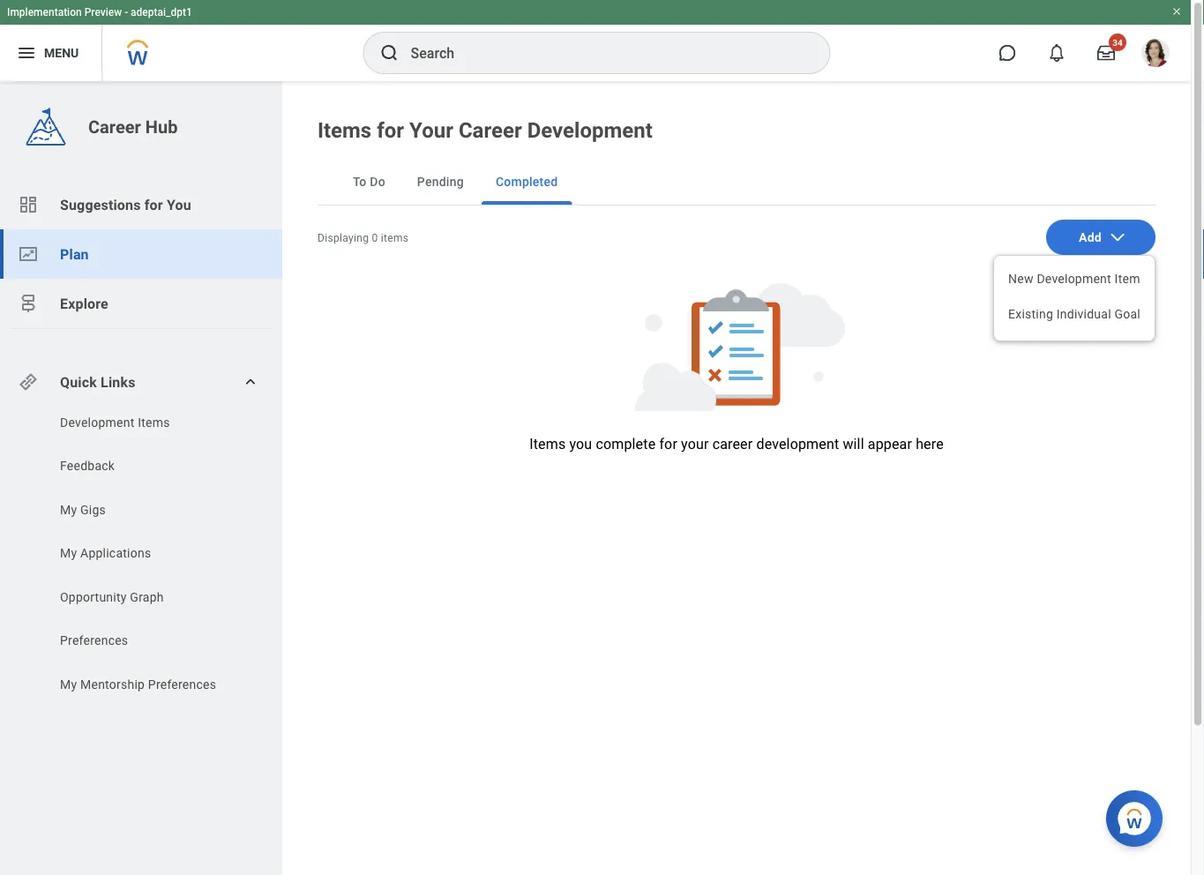 Task type: locate. For each thing, give the bounding box(es) containing it.
new development item button
[[995, 263, 1155, 298]]

0 vertical spatial development
[[527, 118, 653, 143]]

0 vertical spatial list
[[0, 180, 282, 328]]

chevron up small image
[[242, 373, 259, 391]]

for inside list
[[144, 196, 163, 213]]

career right your
[[459, 118, 522, 143]]

1 vertical spatial list
[[0, 414, 282, 698]]

career hub
[[88, 116, 178, 137]]

0 vertical spatial my
[[60, 503, 77, 517]]

close environment banner image
[[1172, 6, 1182, 17]]

adeptai_dpt1
[[131, 6, 192, 19]]

existing individual goal button
[[995, 298, 1155, 334]]

add menu
[[995, 263, 1155, 334]]

list containing suggestions for you
[[0, 180, 282, 328]]

onboarding home image
[[18, 244, 39, 265]]

0 vertical spatial items
[[318, 118, 372, 143]]

development items
[[60, 415, 170, 430]]

opportunity graph
[[60, 590, 164, 604]]

1 vertical spatial development
[[1037, 271, 1112, 286]]

here
[[916, 436, 944, 453]]

Search Workday  search field
[[411, 34, 794, 72]]

menu button
[[0, 25, 102, 81]]

quick
[[60, 374, 97, 390]]

implementation preview -   adeptai_dpt1
[[7, 6, 192, 19]]

opportunity graph link
[[58, 589, 240, 606]]

justify image
[[16, 42, 37, 64]]

preferences
[[60, 634, 128, 648], [148, 677, 216, 692]]

my mentorship preferences
[[60, 677, 216, 692]]

1 vertical spatial my
[[60, 546, 77, 561]]

explore
[[60, 295, 108, 312]]

0
[[372, 232, 378, 244]]

timeline milestone image
[[18, 293, 39, 314]]

quick links element
[[18, 364, 268, 400]]

do
[[370, 174, 385, 189]]

1 vertical spatial for
[[144, 196, 163, 213]]

my for my applications
[[60, 546, 77, 561]]

add button
[[1047, 220, 1156, 255]]

existing
[[1009, 307, 1054, 321]]

career
[[713, 436, 753, 453]]

0 horizontal spatial for
[[144, 196, 163, 213]]

1 list from the top
[[0, 180, 282, 328]]

2 horizontal spatial for
[[659, 436, 678, 453]]

suggestions
[[60, 196, 141, 213]]

my gigs
[[60, 503, 106, 517]]

hub
[[145, 116, 178, 137]]

development down "quick links"
[[60, 415, 135, 430]]

1 my from the top
[[60, 503, 77, 517]]

0 horizontal spatial development
[[60, 415, 135, 430]]

my down my gigs
[[60, 546, 77, 561]]

-
[[125, 6, 128, 19]]

your
[[409, 118, 453, 143]]

0 horizontal spatial items
[[138, 415, 170, 430]]

career
[[88, 116, 141, 137], [459, 118, 522, 143]]

2 horizontal spatial items
[[530, 436, 566, 453]]

0 horizontal spatial preferences
[[60, 634, 128, 648]]

preferences link
[[58, 632, 240, 650]]

my left mentorship
[[60, 677, 77, 692]]

2 list from the top
[[0, 414, 282, 698]]

dashboard image
[[18, 194, 39, 215]]

will
[[843, 436, 864, 453]]

my for my gigs
[[60, 503, 77, 517]]

explore link
[[0, 279, 282, 328]]

3 my from the top
[[60, 677, 77, 692]]

1 horizontal spatial for
[[377, 118, 404, 143]]

development down search workday search field
[[527, 118, 653, 143]]

development
[[527, 118, 653, 143], [1037, 271, 1112, 286], [60, 415, 135, 430]]

menu banner
[[0, 0, 1191, 81]]

your
[[681, 436, 709, 453]]

2 vertical spatial development
[[60, 415, 135, 430]]

my for my mentorship preferences
[[60, 677, 77, 692]]

items left you
[[530, 436, 566, 453]]

pending
[[417, 174, 464, 189]]

feedback
[[60, 459, 115, 473]]

1 horizontal spatial preferences
[[148, 677, 216, 692]]

items
[[318, 118, 372, 143], [138, 415, 170, 430], [530, 436, 566, 453]]

2 vertical spatial items
[[530, 436, 566, 453]]

career left the hub
[[88, 116, 141, 137]]

my mentorship preferences link
[[58, 676, 240, 694]]

2 horizontal spatial development
[[1037, 271, 1112, 286]]

34 button
[[1087, 34, 1127, 72]]

applications
[[80, 546, 151, 561]]

my left gigs
[[60, 503, 77, 517]]

0 vertical spatial for
[[377, 118, 404, 143]]

you
[[570, 436, 592, 453]]

development inside button
[[1037, 271, 1112, 286]]

tab list
[[318, 159, 1156, 206]]

links
[[101, 374, 135, 390]]

2 vertical spatial my
[[60, 677, 77, 692]]

items up the to
[[318, 118, 372, 143]]

items you complete for your career development will appear here
[[530, 436, 944, 453]]

preferences down preferences link
[[148, 677, 216, 692]]

completed button
[[482, 159, 572, 205]]

link image
[[18, 371, 39, 393]]

1 horizontal spatial development
[[527, 118, 653, 143]]

1 horizontal spatial items
[[318, 118, 372, 143]]

items for items for your career development
[[318, 118, 372, 143]]

to
[[353, 174, 367, 189]]

for
[[377, 118, 404, 143], [144, 196, 163, 213], [659, 436, 678, 453]]

my
[[60, 503, 77, 517], [60, 546, 77, 561], [60, 677, 77, 692]]

1 vertical spatial preferences
[[148, 677, 216, 692]]

items down quick links element
[[138, 415, 170, 430]]

development up existing individual goal
[[1037, 271, 1112, 286]]

list
[[0, 180, 282, 328], [0, 414, 282, 698]]

my applications
[[60, 546, 151, 561]]

preferences down opportunity
[[60, 634, 128, 648]]

2 my from the top
[[60, 546, 77, 561]]



Task type: describe. For each thing, give the bounding box(es) containing it.
plan link
[[0, 229, 282, 279]]

new development item
[[1009, 271, 1141, 286]]

development items link
[[58, 414, 240, 431]]

preview
[[84, 6, 122, 19]]

search image
[[379, 42, 400, 64]]

new
[[1009, 271, 1034, 286]]

complete
[[596, 436, 656, 453]]

implementation
[[7, 6, 82, 19]]

chevron down image
[[1109, 229, 1127, 246]]

34
[[1113, 37, 1123, 48]]

feedback link
[[58, 458, 240, 475]]

gigs
[[80, 503, 106, 517]]

items for your career development
[[318, 118, 653, 143]]

appear
[[868, 436, 912, 453]]

displaying 0 items
[[318, 232, 409, 244]]

for for you
[[144, 196, 163, 213]]

item
[[1115, 271, 1141, 286]]

2 vertical spatial for
[[659, 436, 678, 453]]

existing individual goal
[[1009, 307, 1141, 321]]

my applications link
[[58, 545, 240, 563]]

to do button
[[339, 159, 400, 205]]

completed
[[496, 174, 558, 189]]

my gigs link
[[58, 501, 240, 519]]

0 horizontal spatial career
[[88, 116, 141, 137]]

items for items you complete for your career development will appear here
[[530, 436, 566, 453]]

1 vertical spatial items
[[138, 415, 170, 430]]

list containing development items
[[0, 414, 282, 698]]

0 vertical spatial preferences
[[60, 634, 128, 648]]

pending button
[[403, 159, 478, 205]]

suggestions for you link
[[0, 180, 282, 229]]

for for your
[[377, 118, 404, 143]]

add
[[1079, 230, 1102, 245]]

displaying
[[318, 232, 369, 244]]

profile logan mcneil image
[[1142, 39, 1170, 71]]

development inside list
[[60, 415, 135, 430]]

notifications large image
[[1048, 44, 1066, 62]]

individual
[[1057, 307, 1112, 321]]

items
[[381, 232, 409, 244]]

1 horizontal spatial career
[[459, 118, 522, 143]]

to do
[[353, 174, 385, 189]]

mentorship
[[80, 677, 145, 692]]

inbox large image
[[1098, 44, 1115, 62]]

development
[[757, 436, 839, 453]]

plan
[[60, 246, 89, 263]]

tab list containing to do
[[318, 159, 1156, 206]]

opportunity
[[60, 590, 127, 604]]

goal
[[1115, 307, 1141, 321]]

menu
[[44, 46, 79, 60]]

graph
[[130, 590, 164, 604]]

suggestions for you
[[60, 196, 191, 213]]

quick links
[[60, 374, 135, 390]]

you
[[167, 196, 191, 213]]



Task type: vqa. For each thing, say whether or not it's contained in the screenshot.
the bottommost for
yes



